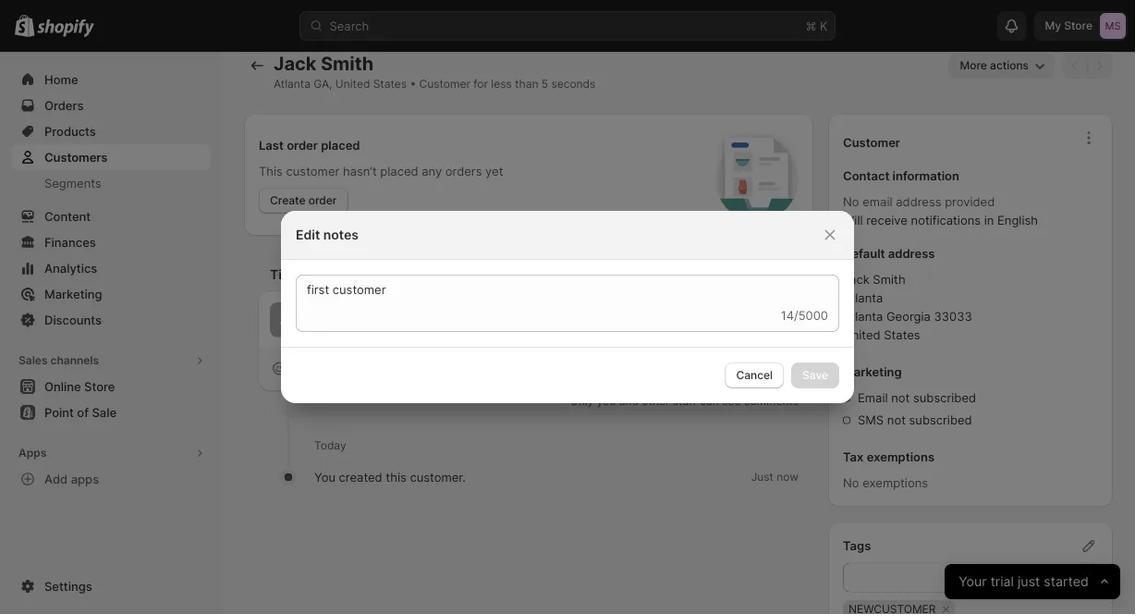 Task type: locate. For each thing, give the bounding box(es) containing it.
customer inside jack smith atlanta ga, united states • customer for less than 5 seconds
[[419, 77, 471, 91]]

1 horizontal spatial jack
[[843, 272, 870, 287]]

order
[[287, 138, 318, 152], [309, 194, 337, 207]]

0 vertical spatial subscribed
[[914, 391, 977, 405]]

jack inside jack smith atlanta atlanta georgia 33033 united states
[[843, 272, 870, 287]]

receive
[[867, 213, 908, 227]]

settings
[[44, 579, 92, 593]]

customer
[[419, 77, 471, 91], [843, 135, 901, 150]]

this
[[386, 470, 407, 484]]

discounts
[[44, 313, 102, 327]]

jack down default
[[843, 272, 870, 287]]

1 vertical spatial smith
[[873, 272, 906, 287]]

not right sms
[[888, 413, 906, 427]]

0 vertical spatial customer
[[419, 77, 471, 91]]

1 horizontal spatial placed
[[380, 164, 419, 178]]

0 vertical spatial no
[[843, 195, 860, 209]]

atlanta left ga,
[[274, 77, 311, 91]]

0 vertical spatial address
[[896, 195, 942, 209]]

order up customer
[[287, 138, 318, 152]]

1 horizontal spatial states
[[884, 328, 921, 342]]

1 no from the top
[[843, 195, 860, 209]]

exemptions down the tax exemptions
[[863, 476, 929, 490]]

sales channels button
[[11, 348, 211, 374]]

1 vertical spatial atlanta
[[843, 291, 883, 305]]

united up marketing
[[843, 328, 881, 342]]

contact information
[[843, 169, 960, 183]]

jack
[[274, 52, 317, 75], [843, 272, 870, 287]]

email
[[858, 391, 888, 405]]

Leave a comment... text field
[[316, 310, 788, 329]]

atlanta for jack smith atlanta atlanta georgia 33033 united states
[[843, 291, 883, 305]]

sms not subscribed
[[858, 413, 972, 427]]

this customer hasn't placed any orders yet
[[259, 164, 503, 178]]

2 no from the top
[[843, 476, 860, 490]]

0 vertical spatial order
[[287, 138, 318, 152]]

address inside "no email address provided will receive notifications in english"
[[896, 195, 942, 209]]

atlanta left georgia
[[843, 309, 883, 324]]

0 vertical spatial placed
[[321, 138, 360, 152]]

create order button
[[259, 188, 348, 214]]

you
[[314, 470, 336, 484]]

subscribed up sms not subscribed
[[914, 391, 977, 405]]

no inside "no email address provided will receive notifications in english"
[[843, 195, 860, 209]]

no up will
[[843, 195, 860, 209]]

states left •
[[373, 77, 407, 91]]

only
[[570, 394, 594, 408]]

0 horizontal spatial jack
[[274, 52, 317, 75]]

1 vertical spatial not
[[888, 413, 906, 427]]

ga,
[[314, 77, 332, 91]]

last
[[259, 138, 284, 152]]

staff
[[673, 394, 697, 408]]

united
[[336, 77, 370, 91], [843, 328, 881, 342]]

edit
[[296, 227, 320, 243]]

1 horizontal spatial customer
[[843, 135, 901, 150]]

comments
[[744, 394, 799, 408]]

see
[[722, 394, 741, 408]]

last order placed
[[259, 138, 360, 152]]

timeline
[[270, 267, 324, 283]]

states
[[373, 77, 407, 91], [884, 328, 921, 342]]

subscribed down email not subscribed
[[910, 413, 972, 427]]

address
[[896, 195, 942, 209], [888, 246, 935, 261]]

order down customer
[[309, 194, 337, 207]]

states inside jack smith atlanta ga, united states • customer for less than 5 seconds
[[373, 77, 407, 91]]

no
[[843, 195, 860, 209], [843, 476, 860, 490]]

smith inside jack smith atlanta atlanta georgia 33033 united states
[[873, 272, 906, 287]]

no exemptions
[[843, 476, 929, 490]]

1 vertical spatial jack
[[843, 272, 870, 287]]

2 vertical spatial atlanta
[[843, 309, 883, 324]]

not up sms not subscribed
[[892, 391, 910, 405]]

1 horizontal spatial united
[[843, 328, 881, 342]]

atlanta inside jack smith atlanta ga, united states • customer for less than 5 seconds
[[274, 77, 311, 91]]

email
[[863, 195, 893, 209]]

no down tax
[[843, 476, 860, 490]]

1 vertical spatial subscribed
[[910, 413, 972, 427]]

customers
[[44, 150, 108, 164]]

0 vertical spatial exemptions
[[867, 450, 935, 464]]

placed
[[321, 138, 360, 152], [380, 164, 419, 178]]

states inside jack smith atlanta atlanta georgia 33033 united states
[[884, 328, 921, 342]]

placed left 'any'
[[380, 164, 419, 178]]

atlanta down default
[[843, 291, 883, 305]]

customer right •
[[419, 77, 471, 91]]

0 vertical spatial states
[[373, 77, 407, 91]]

1 horizontal spatial smith
[[873, 272, 906, 287]]

0 vertical spatial atlanta
[[274, 77, 311, 91]]

0 vertical spatial smith
[[321, 52, 374, 75]]

sales channels
[[18, 354, 99, 367]]

smith up ga,
[[321, 52, 374, 75]]

0 horizontal spatial united
[[336, 77, 370, 91]]

cancel button
[[725, 362, 784, 388]]

placed up hasn't
[[321, 138, 360, 152]]

1 vertical spatial order
[[309, 194, 337, 207]]

jack smith atlanta ga, united states • customer for less than 5 seconds
[[274, 52, 596, 91]]

address down the receive
[[888, 246, 935, 261]]

united right ga,
[[336, 77, 370, 91]]

1 vertical spatial united
[[843, 328, 881, 342]]

jack for jack smith atlanta atlanta georgia 33033 united states
[[843, 272, 870, 287]]

0 horizontal spatial customer
[[419, 77, 471, 91]]

create
[[270, 194, 306, 207]]

subscribed
[[914, 391, 977, 405], [910, 413, 972, 427]]

Add a note text field
[[296, 275, 840, 306]]

atlanta
[[274, 77, 311, 91], [843, 291, 883, 305], [843, 309, 883, 324]]

smith for jack smith atlanta atlanta georgia 33033 united states
[[873, 272, 906, 287]]

0 horizontal spatial states
[[373, 77, 407, 91]]

jack up ga,
[[274, 52, 317, 75]]

edit notes dialog
[[0, 211, 1136, 403]]

address down 'information'
[[896, 195, 942, 209]]

0 horizontal spatial smith
[[321, 52, 374, 75]]

order for create
[[309, 194, 337, 207]]

jack inside jack smith atlanta ga, united states • customer for less than 5 seconds
[[274, 52, 317, 75]]

exemptions
[[867, 450, 935, 464], [863, 476, 929, 490]]

0 vertical spatial jack
[[274, 52, 317, 75]]

exemptions up no exemptions
[[867, 450, 935, 464]]

jack for jack smith atlanta ga, united states • customer for less than 5 seconds
[[274, 52, 317, 75]]

jack smith atlanta atlanta georgia 33033 united states
[[843, 272, 973, 342]]

1 vertical spatial states
[[884, 328, 921, 342]]

0 vertical spatial not
[[892, 391, 910, 405]]

subscribed for email not subscribed
[[914, 391, 977, 405]]

segments
[[44, 176, 101, 190]]

add
[[44, 472, 68, 486]]

smith
[[321, 52, 374, 75], [873, 272, 906, 287]]

email not subscribed
[[858, 391, 977, 405]]

apps
[[18, 446, 46, 460]]

avatar with initials j s image
[[270, 302, 304, 337]]

created
[[339, 470, 383, 484]]

0 horizontal spatial placed
[[321, 138, 360, 152]]

smith down default address
[[873, 272, 906, 287]]

home link
[[11, 67, 211, 92]]

0 vertical spatial united
[[336, 77, 370, 91]]

1 vertical spatial exemptions
[[863, 476, 929, 490]]

today
[[314, 439, 346, 452]]

for
[[474, 77, 488, 91]]

edit notes
[[296, 227, 359, 243]]

apps button
[[11, 440, 211, 466]]

provided
[[945, 195, 995, 209]]

smith inside jack smith atlanta ga, united states • customer for less than 5 seconds
[[321, 52, 374, 75]]

only you and other staff can see comments
[[570, 394, 799, 408]]

customer up the contact
[[843, 135, 901, 150]]

states down georgia
[[884, 328, 921, 342]]

this
[[259, 164, 283, 178]]

order inside button
[[309, 194, 337, 207]]

create order
[[270, 194, 337, 207]]

1 vertical spatial no
[[843, 476, 860, 490]]

tax
[[843, 450, 864, 464]]

not
[[892, 391, 910, 405], [888, 413, 906, 427]]



Task type: vqa. For each thing, say whether or not it's contained in the screenshot.
Default address
yes



Task type: describe. For each thing, give the bounding box(es) containing it.
you
[[597, 394, 616, 408]]

exemptions for no exemptions
[[863, 476, 929, 490]]

discounts link
[[11, 307, 211, 333]]

georgia
[[887, 309, 931, 324]]

you created this customer.
[[314, 470, 466, 484]]

add apps button
[[11, 466, 211, 492]]

no for no email address provided will receive notifications in english
[[843, 195, 860, 209]]

settings link
[[11, 573, 211, 599]]

sms
[[858, 413, 884, 427]]

no email address provided will receive notifications in english
[[843, 195, 1038, 227]]

exemptions for tax exemptions
[[867, 450, 935, 464]]

segments link
[[11, 170, 211, 196]]

apps
[[71, 472, 99, 486]]

other
[[642, 394, 670, 408]]

add apps
[[44, 472, 99, 486]]

in
[[985, 213, 994, 227]]

notes
[[323, 227, 359, 243]]

just now
[[752, 470, 799, 483]]

1 vertical spatial placed
[[380, 164, 419, 178]]

atlanta for jack smith atlanta ga, united states • customer for less than 5 seconds
[[274, 77, 311, 91]]

english
[[998, 213, 1038, 227]]

search
[[330, 18, 369, 33]]

cancel
[[736, 369, 773, 382]]

default
[[843, 246, 885, 261]]

tags
[[843, 539, 871, 553]]

⌘
[[806, 18, 817, 33]]

information
[[893, 169, 960, 183]]

•
[[410, 77, 416, 91]]

default address
[[843, 246, 935, 261]]

customers link
[[11, 144, 211, 170]]

subscribed for sms not subscribed
[[910, 413, 972, 427]]

united inside jack smith atlanta atlanta georgia 33033 united states
[[843, 328, 881, 342]]

and
[[619, 394, 639, 408]]

⌘ k
[[806, 18, 828, 33]]

united inside jack smith atlanta ga, united states • customer for less than 5 seconds
[[336, 77, 370, 91]]

customer.
[[410, 470, 466, 484]]

no for no exemptions
[[843, 476, 860, 490]]

1 vertical spatial address
[[888, 246, 935, 261]]

contact
[[843, 169, 890, 183]]

sales
[[18, 354, 48, 367]]

order for last
[[287, 138, 318, 152]]

home
[[44, 72, 78, 86]]

orders
[[446, 164, 482, 178]]

5
[[542, 77, 548, 91]]

yet
[[486, 164, 503, 178]]

tax exemptions
[[843, 450, 935, 464]]

channels
[[50, 354, 99, 367]]

shopify image
[[37, 19, 95, 37]]

seconds
[[552, 77, 596, 91]]

33033
[[934, 309, 973, 324]]

hasn't
[[343, 164, 377, 178]]

not for email
[[892, 391, 910, 405]]

than
[[515, 77, 539, 91]]

not for sms
[[888, 413, 906, 427]]

k
[[820, 18, 828, 33]]

any
[[422, 164, 442, 178]]

now
[[777, 470, 799, 483]]

less
[[491, 77, 512, 91]]

customer
[[286, 164, 340, 178]]

marketing
[[843, 365, 902, 379]]

1 vertical spatial customer
[[843, 135, 901, 150]]

notifications
[[911, 213, 981, 227]]

just
[[752, 470, 774, 483]]

will
[[843, 213, 863, 227]]

smith for jack smith atlanta ga, united states • customer for less than 5 seconds
[[321, 52, 374, 75]]

can
[[700, 394, 719, 408]]



